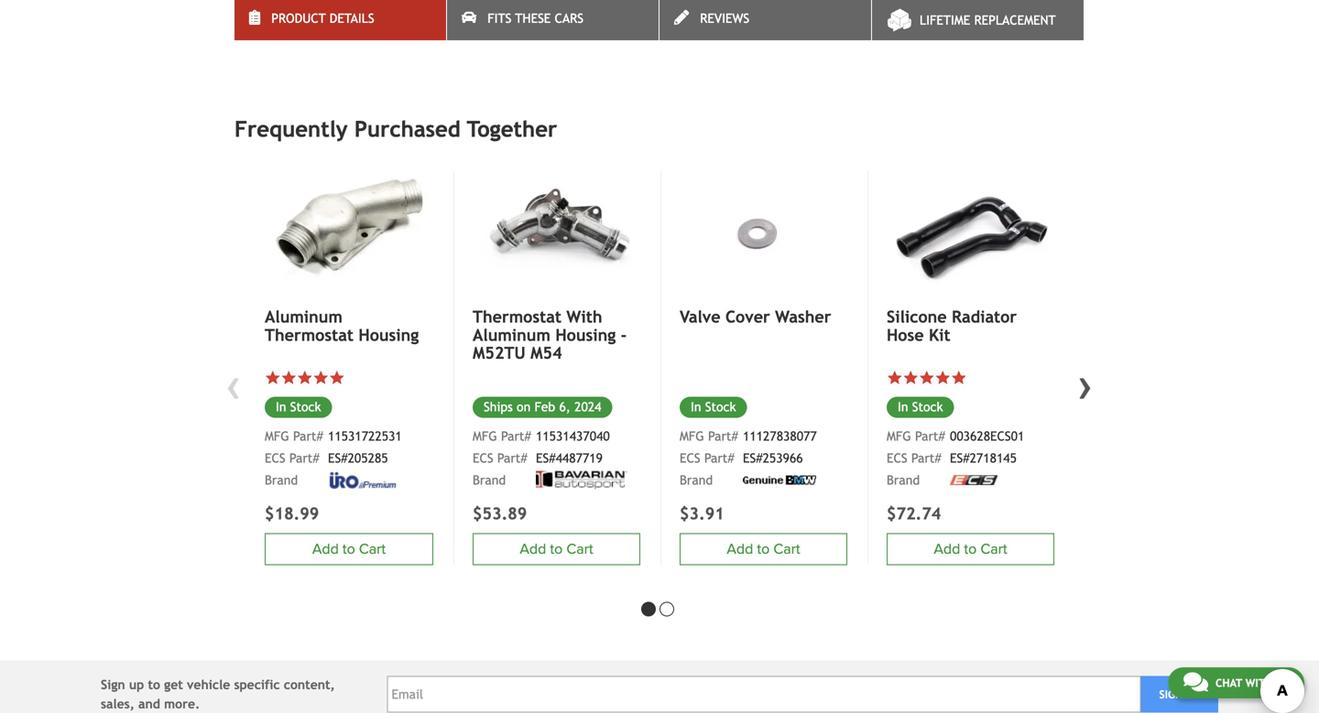 Task type: describe. For each thing, give the bounding box(es) containing it.
m54
[[531, 344, 562, 363]]

add to cart for aluminum
[[520, 541, 594, 558]]

sign for sign up to get vehicle specific content, sales, and more.
[[101, 678, 125, 693]]

in for silicone radiator hose kit
[[898, 400, 909, 415]]

ships
[[484, 400, 513, 415]]

bavarian autosport image
[[536, 472, 628, 490]]

$18.99
[[265, 505, 319, 524]]

es#205285
[[328, 451, 388, 466]]

valve cover washer link
[[680, 308, 848, 327]]

stock for silicone radiator hose kit
[[913, 400, 944, 415]]

vehicle
[[187, 678, 230, 693]]

add to cart for washer
[[727, 541, 801, 558]]

brand for mfg part# 11531437040 ecs part# es#4487719 brand
[[473, 473, 506, 488]]

brand for mfg part# 11531722531 ecs part# es#205285 brand
[[265, 473, 298, 488]]

ecs for mfg part# 11531437040 ecs part# es#4487719 brand
[[473, 451, 494, 466]]

5 star image from the left
[[951, 370, 967, 386]]

› link
[[1072, 361, 1100, 410]]

fits these cars link
[[447, 0, 659, 40]]

2 in from the left
[[691, 400, 702, 415]]

housing inside the thermostat with aluminum housing - m52tu m54
[[556, 326, 616, 345]]

in stock for aluminum thermostat housing
[[276, 400, 321, 415]]

ecs for mfg part# 003628ecs01 ecs part# es#2718145 brand
[[887, 451, 908, 466]]

replacement
[[975, 13, 1056, 27]]

thermostat with aluminum housing - m52tu m54 image
[[473, 171, 641, 297]]

2 star image from the left
[[313, 370, 329, 386]]

thermostat with aluminum housing - m52tu m54 link
[[473, 308, 641, 363]]

mfg part# 11127838077 ecs part# es#253966 brand
[[680, 429, 817, 488]]

mfg for mfg part# 11127838077 ecs part# es#253966 brand
[[680, 429, 705, 444]]

thermostat inside the thermostat with aluminum housing - m52tu m54
[[473, 308, 562, 327]]

mfg part# 11531437040 ecs part# es#4487719 brand
[[473, 429, 610, 488]]

and
[[138, 697, 160, 712]]

up for sign up to get vehicle specific content, sales, and more.
[[129, 678, 144, 693]]

specific
[[234, 678, 280, 693]]

to inside 'sign up to get vehicle specific content, sales, and more.'
[[148, 678, 160, 693]]

11127838077
[[743, 429, 817, 444]]

$3.91
[[680, 505, 725, 524]]

cart for valve cover washer
[[774, 541, 801, 558]]

mfg for mfg part# 003628ecs01 ecs part# es#2718145 brand
[[887, 429, 912, 444]]

mfg part# 11531722531 ecs part# es#205285 brand
[[265, 429, 402, 488]]

fits these cars
[[488, 11, 584, 26]]

to for washer
[[757, 541, 770, 558]]

silicone
[[887, 308, 947, 327]]

purchased
[[355, 117, 461, 142]]

these
[[515, 11, 551, 26]]

1 star image from the left
[[281, 370, 297, 386]]

uro premium image
[[328, 472, 397, 490]]

lifetime replacement link
[[873, 0, 1084, 40]]

details
[[330, 11, 374, 26]]

reviews link
[[660, 0, 872, 40]]

valve cover washer image
[[680, 171, 848, 297]]

cart for silicone radiator hose kit
[[981, 541, 1008, 558]]

add to cart button for hose
[[887, 534, 1055, 566]]

es#2718145
[[950, 451, 1017, 466]]

us
[[1276, 677, 1290, 690]]

mfg part# 003628ecs01 ecs part# es#2718145 brand
[[887, 429, 1025, 488]]

sign for sign up
[[1160, 689, 1183, 701]]

add to cart button for housing
[[265, 534, 434, 566]]

with
[[567, 308, 603, 327]]

silicone radiator hose kit image
[[887, 171, 1055, 297]]

brand for mfg part# 11127838077 ecs part# es#253966 brand
[[680, 473, 713, 488]]

645
[[351, 18, 371, 33]]

thermostat with aluminum housing - m52tu m54
[[473, 308, 627, 363]]

content,
[[284, 678, 335, 693]]

ecs for mfg part# 11531722531 ecs part# es#205285 brand
[[265, 451, 286, 466]]

with
[[1246, 677, 1273, 690]]

kit
[[929, 326, 951, 345]]

genuine bmw image
[[743, 476, 817, 485]]

›
[[1079, 361, 1093, 410]]

frequently purchased together
[[235, 117, 558, 142]]

2 star image from the left
[[297, 370, 313, 386]]

aluminum thermostat housing link
[[265, 308, 434, 345]]

housing inside aluminum thermostat housing
[[359, 326, 419, 345]]

cart for thermostat with aluminum housing - m52tu m54
[[567, 541, 594, 558]]

-
[[621, 326, 627, 345]]

6,
[[559, 400, 571, 415]]

more.
[[164, 697, 200, 712]]

stock for aluminum thermostat housing
[[290, 400, 321, 415]]

product details link
[[235, 0, 446, 40]]

together
[[467, 117, 558, 142]]

add to cart button for aluminum
[[473, 534, 641, 566]]

es#4487719
[[536, 451, 603, 466]]

11517527910 888010330-645
[[286, 0, 371, 33]]

Email email field
[[387, 677, 1141, 713]]

003628ecs01
[[950, 429, 1025, 444]]



Task type: locate. For each thing, give the bounding box(es) containing it.
sales,
[[101, 697, 135, 712]]

11531437040
[[536, 429, 610, 444]]

to left get
[[148, 678, 160, 693]]

aluminum inside aluminum thermostat housing
[[265, 308, 343, 327]]

ecs image
[[950, 476, 998, 486]]

sign inside button
[[1160, 689, 1183, 701]]

hose
[[887, 326, 924, 345]]

4 add to cart button from the left
[[473, 534, 641, 566]]

aluminum thermostat housing image
[[265, 171, 434, 297]]

up for sign up
[[1187, 689, 1200, 701]]

ecs for mfg part# 11127838077 ecs part# es#253966 brand
[[680, 451, 701, 466]]

2 horizontal spatial stock
[[913, 400, 944, 415]]

frequently
[[235, 117, 348, 142]]

in stock up mfg part# 003628ecs01 ecs part# es#2718145 brand
[[898, 400, 944, 415]]

3 in from the left
[[898, 400, 909, 415]]

add down $72.74
[[934, 541, 961, 558]]

brand inside the 'mfg part# 11531722531 ecs part# es#205285 brand'
[[265, 473, 298, 488]]

in up the "mfg part# 11127838077 ecs part# es#253966 brand"
[[691, 400, 702, 415]]

on
[[517, 400, 531, 415]]

up
[[129, 678, 144, 693], [1187, 689, 1200, 701]]

1 horizontal spatial sign
[[1160, 689, 1183, 701]]

in down hose
[[898, 400, 909, 415]]

sign
[[101, 678, 125, 693], [1160, 689, 1183, 701]]

cover
[[726, 308, 771, 327]]

stock up mfg part# 003628ecs01 ecs part# es#2718145 brand
[[913, 400, 944, 415]]

11517527910
[[286, 0, 360, 15]]

add to cart button
[[265, 534, 434, 566], [680, 534, 848, 566], [887, 534, 1055, 566], [473, 534, 641, 566]]

chat with us link
[[1168, 668, 1305, 699]]

sign inside 'sign up to get vehicle specific content, sales, and more.'
[[101, 678, 125, 693]]

ecs up $72.74
[[887, 451, 908, 466]]

3 add to cart from the left
[[934, 541, 1008, 558]]

brand inside mfg part# 11531437040 ecs part# es#4487719 brand
[[473, 473, 506, 488]]

3 mfg from the left
[[887, 429, 912, 444]]

brand up $72.74
[[887, 473, 920, 488]]

add to cart down $53.89
[[520, 541, 594, 558]]

in
[[276, 400, 286, 415], [691, 400, 702, 415], [898, 400, 909, 415]]

add to cart down $72.74
[[934, 541, 1008, 558]]

sign left comments icon
[[1160, 689, 1183, 701]]

1 horizontal spatial up
[[1187, 689, 1200, 701]]

brand for mfg part# 003628ecs01 ecs part# es#2718145 brand
[[887, 473, 920, 488]]

5 star image from the left
[[935, 370, 951, 386]]

3 in stock from the left
[[898, 400, 944, 415]]

in stock up the 'mfg part# 11531722531 ecs part# es#205285 brand'
[[276, 400, 321, 415]]

888010330-
[[286, 18, 351, 33]]

sign up button
[[1141, 677, 1219, 713]]

in stock up the "mfg part# 11127838077 ecs part# es#253966 brand"
[[691, 400, 736, 415]]

up up and
[[129, 678, 144, 693]]

1 add to cart button from the left
[[265, 534, 434, 566]]

0 horizontal spatial housing
[[359, 326, 419, 345]]

2 ecs from the left
[[680, 451, 701, 466]]

chat
[[1216, 677, 1243, 690]]

add to cart button down $18.99
[[265, 534, 434, 566]]

comments image
[[1184, 672, 1209, 694]]

cart for aluminum thermostat housing
[[359, 541, 386, 558]]

brand up $18.99
[[265, 473, 298, 488]]

1 horizontal spatial in stock
[[691, 400, 736, 415]]

1 star image from the left
[[265, 370, 281, 386]]

aluminum inside the thermostat with aluminum housing - m52tu m54
[[473, 326, 551, 345]]

3 star image from the left
[[329, 370, 345, 386]]

2 add to cart from the left
[[727, 541, 801, 558]]

thermostat inside aluminum thermostat housing
[[265, 326, 354, 345]]

1 mfg from the left
[[265, 429, 289, 444]]

4 star image from the left
[[903, 370, 919, 386]]

mfg down ships in the bottom left of the page
[[473, 429, 497, 444]]

2 add to cart button from the left
[[680, 534, 848, 566]]

add for housing
[[312, 541, 339, 558]]

product details
[[271, 11, 374, 26]]

in for aluminum thermostat housing
[[276, 400, 286, 415]]

3 add from the left
[[934, 541, 961, 558]]

1 horizontal spatial housing
[[556, 326, 616, 345]]

add to cart button down $72.74
[[887, 534, 1055, 566]]

11531722531
[[328, 429, 402, 444]]

2 brand from the left
[[680, 473, 713, 488]]

add to cart button down genuine bmw image
[[680, 534, 848, 566]]

chat with us
[[1216, 677, 1290, 690]]

4 ecs from the left
[[473, 451, 494, 466]]

4 add to cart from the left
[[520, 541, 594, 558]]

mfg for mfg part# 11531722531 ecs part# es#205285 brand
[[265, 429, 289, 444]]

get
[[164, 678, 183, 693]]

brand
[[265, 473, 298, 488], [680, 473, 713, 488], [887, 473, 920, 488], [473, 473, 506, 488]]

add down $53.89
[[520, 541, 547, 558]]

cart
[[359, 541, 386, 558], [774, 541, 801, 558], [981, 541, 1008, 558], [567, 541, 594, 558]]

ecs inside the 'mfg part# 11531722531 ecs part# es#205285 brand'
[[265, 451, 286, 466]]

add
[[312, 541, 339, 558], [727, 541, 754, 558], [934, 541, 961, 558], [520, 541, 547, 558]]

silicone radiator hose kit
[[887, 308, 1017, 345]]

3 stock from the left
[[913, 400, 944, 415]]

feb
[[535, 400, 556, 415]]

3 add to cart button from the left
[[887, 534, 1055, 566]]

up left chat
[[1187, 689, 1200, 701]]

add for hose
[[934, 541, 961, 558]]

mfg up $72.74
[[887, 429, 912, 444]]

1 in from the left
[[276, 400, 286, 415]]

0 horizontal spatial stock
[[290, 400, 321, 415]]

star image
[[265, 370, 281, 386], [297, 370, 313, 386], [329, 370, 345, 386], [903, 370, 919, 386], [951, 370, 967, 386]]

1 horizontal spatial stock
[[705, 400, 736, 415]]

radiator
[[952, 308, 1017, 327]]

$53.89
[[473, 505, 527, 524]]

stock
[[290, 400, 321, 415], [705, 400, 736, 415], [913, 400, 944, 415]]

ecs inside mfg part# 003628ecs01 ecs part# es#2718145 brand
[[887, 451, 908, 466]]

es#253966
[[743, 451, 803, 466]]

1 brand from the left
[[265, 473, 298, 488]]

sign up sales,
[[101, 678, 125, 693]]

1 cart from the left
[[359, 541, 386, 558]]

2024
[[575, 400, 602, 415]]

$72.74
[[887, 505, 942, 524]]

silicone radiator hose kit link
[[887, 308, 1055, 345]]

1 stock from the left
[[290, 400, 321, 415]]

to
[[343, 541, 355, 558], [757, 541, 770, 558], [965, 541, 977, 558], [550, 541, 563, 558], [148, 678, 160, 693]]

m52tu
[[473, 344, 526, 363]]

cart down bavarian autosport image
[[567, 541, 594, 558]]

2 housing from the left
[[556, 326, 616, 345]]

mfg
[[265, 429, 289, 444], [680, 429, 705, 444], [887, 429, 912, 444], [473, 429, 497, 444]]

1 horizontal spatial thermostat
[[473, 308, 562, 327]]

mfg inside the "mfg part# 11127838077 ecs part# es#253966 brand"
[[680, 429, 705, 444]]

mfg up $3.91
[[680, 429, 705, 444]]

aluminum
[[265, 308, 343, 327], [473, 326, 551, 345]]

ecs up $3.91
[[680, 451, 701, 466]]

3 star image from the left
[[887, 370, 903, 386]]

mfg inside the 'mfg part# 11531722531 ecs part# es#205285 brand'
[[265, 429, 289, 444]]

4 brand from the left
[[473, 473, 506, 488]]

to for aluminum
[[550, 541, 563, 558]]

1 horizontal spatial aluminum
[[473, 326, 551, 345]]

cart down 'ecs' image
[[981, 541, 1008, 558]]

aluminum thermostat housing
[[265, 308, 419, 345]]

reviews
[[700, 11, 750, 26]]

ships on feb 6, 2024
[[484, 400, 602, 415]]

1 horizontal spatial in
[[691, 400, 702, 415]]

3 cart from the left
[[981, 541, 1008, 558]]

cars
[[555, 11, 584, 26]]

0 horizontal spatial in stock
[[276, 400, 321, 415]]

1 in stock from the left
[[276, 400, 321, 415]]

in stock for silicone radiator hose kit
[[898, 400, 944, 415]]

add to cart for hose
[[934, 541, 1008, 558]]

add to cart down $18.99
[[312, 541, 386, 558]]

to for hose
[[965, 541, 977, 558]]

2 add from the left
[[727, 541, 754, 558]]

2 horizontal spatial in stock
[[898, 400, 944, 415]]

add down genuine bmw image
[[727, 541, 754, 558]]

2 stock from the left
[[705, 400, 736, 415]]

lifetime
[[920, 13, 971, 27]]

star image
[[281, 370, 297, 386], [313, 370, 329, 386], [887, 370, 903, 386], [919, 370, 935, 386], [935, 370, 951, 386]]

lifetime replacement
[[920, 13, 1056, 27]]

stock up the "mfg part# 11127838077 ecs part# es#253966 brand"
[[705, 400, 736, 415]]

sign up
[[1160, 689, 1200, 701]]

sign up to get vehicle specific content, sales, and more.
[[101, 678, 335, 712]]

2 in stock from the left
[[691, 400, 736, 415]]

add to cart button down $53.89
[[473, 534, 641, 566]]

add to cart button for washer
[[680, 534, 848, 566]]

cart down genuine bmw image
[[774, 541, 801, 558]]

to down bavarian autosport image
[[550, 541, 563, 558]]

up inside button
[[1187, 689, 1200, 701]]

brand inside the "mfg part# 11127838077 ecs part# es#253966 brand"
[[680, 473, 713, 488]]

to down 'ecs' image
[[965, 541, 977, 558]]

add down $18.99
[[312, 541, 339, 558]]

ecs
[[265, 451, 286, 466], [680, 451, 701, 466], [887, 451, 908, 466], [473, 451, 494, 466]]

product
[[271, 11, 326, 26]]

1 housing from the left
[[359, 326, 419, 345]]

mfg inside mfg part# 003628ecs01 ecs part# es#2718145 brand
[[887, 429, 912, 444]]

to down genuine bmw image
[[757, 541, 770, 558]]

2 mfg from the left
[[680, 429, 705, 444]]

fits
[[488, 11, 512, 26]]

4 mfg from the left
[[473, 429, 497, 444]]

add for aluminum
[[520, 541, 547, 558]]

1 add to cart from the left
[[312, 541, 386, 558]]

mfg inside mfg part# 11531437040 ecs part# es#4487719 brand
[[473, 429, 497, 444]]

thermostat
[[473, 308, 562, 327], [265, 326, 354, 345]]

cart down uro premium image
[[359, 541, 386, 558]]

up inside 'sign up to get vehicle specific content, sales, and more.'
[[129, 678, 144, 693]]

part#
[[293, 429, 323, 444], [708, 429, 739, 444], [916, 429, 946, 444], [501, 429, 531, 444], [289, 451, 320, 466], [705, 451, 735, 466], [912, 451, 942, 466], [497, 451, 528, 466]]

ecs inside the "mfg part# 11127838077 ecs part# es#253966 brand"
[[680, 451, 701, 466]]

in up the 'mfg part# 11531722531 ecs part# es#205285 brand'
[[276, 400, 286, 415]]

add to cart down genuine bmw image
[[727, 541, 801, 558]]

in stock
[[276, 400, 321, 415], [691, 400, 736, 415], [898, 400, 944, 415]]

stock up the 'mfg part# 11531722531 ecs part# es#205285 brand'
[[290, 400, 321, 415]]

0 horizontal spatial in
[[276, 400, 286, 415]]

0 horizontal spatial up
[[129, 678, 144, 693]]

ecs down ships in the bottom left of the page
[[473, 451, 494, 466]]

0 horizontal spatial aluminum
[[265, 308, 343, 327]]

to down uro premium image
[[343, 541, 355, 558]]

0 horizontal spatial thermostat
[[265, 326, 354, 345]]

mfg for mfg part# 11531437040 ecs part# es#4487719 brand
[[473, 429, 497, 444]]

add to cart
[[312, 541, 386, 558], [727, 541, 801, 558], [934, 541, 1008, 558], [520, 541, 594, 558]]

2 horizontal spatial in
[[898, 400, 909, 415]]

valve cover washer
[[680, 308, 832, 327]]

4 cart from the left
[[567, 541, 594, 558]]

2 cart from the left
[[774, 541, 801, 558]]

add for washer
[[727, 541, 754, 558]]

washer
[[776, 308, 832, 327]]

brand up $53.89
[[473, 473, 506, 488]]

ecs inside mfg part# 11531437040 ecs part# es#4487719 brand
[[473, 451, 494, 466]]

1 add from the left
[[312, 541, 339, 558]]

1 ecs from the left
[[265, 451, 286, 466]]

4 star image from the left
[[919, 370, 935, 386]]

valve
[[680, 308, 721, 327]]

add to cart for housing
[[312, 541, 386, 558]]

0 horizontal spatial sign
[[101, 678, 125, 693]]

4 add from the left
[[520, 541, 547, 558]]

housing
[[359, 326, 419, 345], [556, 326, 616, 345]]

3 ecs from the left
[[887, 451, 908, 466]]

3 brand from the left
[[887, 473, 920, 488]]

ecs up $18.99
[[265, 451, 286, 466]]

brand up $3.91
[[680, 473, 713, 488]]

mfg up $18.99
[[265, 429, 289, 444]]

brand inside mfg part# 003628ecs01 ecs part# es#2718145 brand
[[887, 473, 920, 488]]

to for housing
[[343, 541, 355, 558]]



Task type: vqa. For each thing, say whether or not it's contained in the screenshot.
PAGE for Next Page
no



